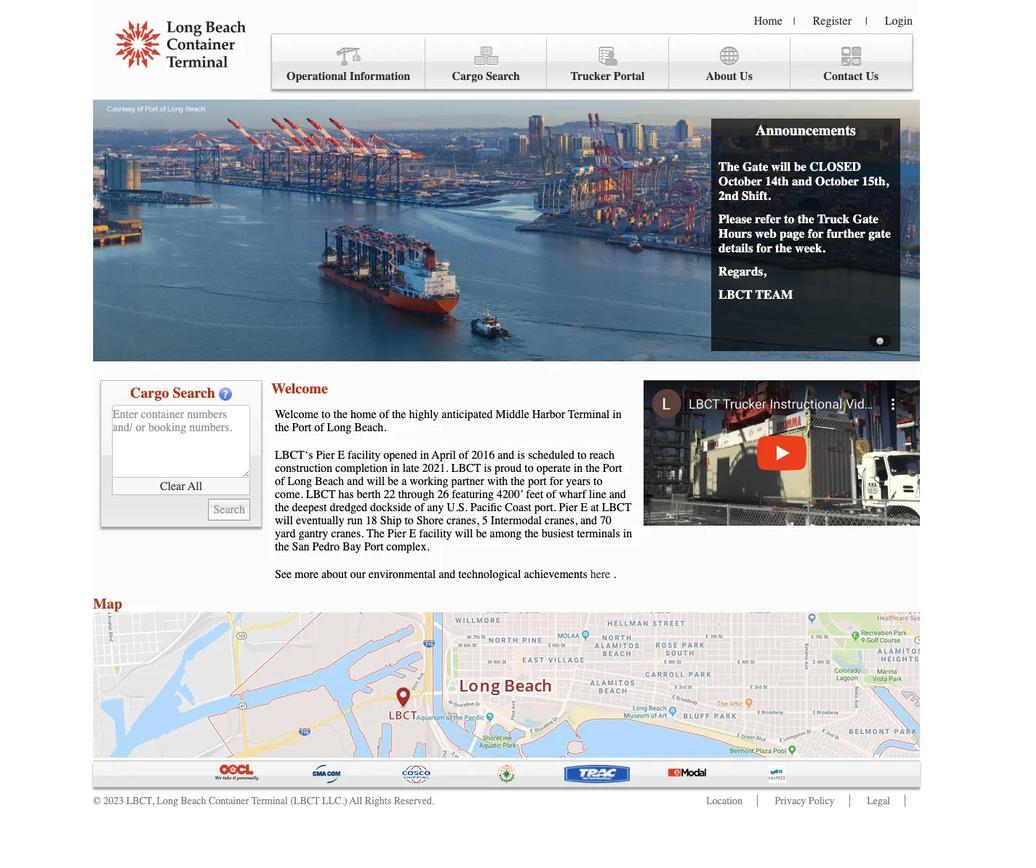 Task type: vqa. For each thing, say whether or not it's contained in the screenshot.
11/20/2023
no



Task type: locate. For each thing, give the bounding box(es) containing it.
1 horizontal spatial cranes,
[[545, 514, 578, 528]]

anticipated
[[442, 408, 493, 421]]

2 vertical spatial pier
[[388, 528, 406, 541]]

0 horizontal spatial cargo search
[[130, 385, 215, 402]]

portal
[[614, 70, 645, 83]]

about
[[706, 70, 737, 83]]

0 vertical spatial pier
[[316, 449, 335, 462]]

shore
[[417, 514, 444, 528]]

lbct right at
[[602, 501, 632, 514]]

e left at
[[581, 501, 588, 514]]

e up "has"
[[338, 449, 345, 462]]

years
[[566, 475, 591, 488]]

in left "late" at left bottom
[[391, 462, 400, 475]]

lbct left "has"
[[306, 488, 336, 501]]

0 horizontal spatial facility
[[348, 449, 381, 462]]

be left closed
[[794, 159, 807, 174]]

| left login link
[[866, 15, 868, 28]]

terminal right harbor
[[568, 408, 610, 421]]

©
[[93, 795, 101, 808]]

terminal
[[568, 408, 610, 421], [251, 795, 288, 808]]

1 vertical spatial facility
[[419, 528, 452, 541]]

1 vertical spatial gate
[[853, 212, 879, 226]]

completion
[[336, 462, 388, 475]]

to left home
[[322, 408, 331, 421]]

0 vertical spatial the
[[719, 159, 740, 174]]

the right run
[[367, 528, 385, 541]]

long inside lbct's pier e facility opened in april of 2016 and is scheduled to reach construction completion in late 2021.  lbct is proud to operate in the port of long beach and will be a working partner with the port for years to come.  lbct has berth 22 through 26 featuring 4200' feet of wharf line and the deepest dredged dockside of any u.s. pacific coast port. pier e at lbct will eventually run 18 ship to shore cranes, 5 intermodal cranes, and 70 yard gantry cranes. the pier e facility will be among the busiest terminals in the san pedro bay port complex.
[[288, 475, 312, 488]]

all right clear
[[188, 480, 202, 493]]

feet
[[526, 488, 544, 501]]

0 horizontal spatial long
[[157, 795, 178, 808]]

opened
[[384, 449, 417, 462]]

for right 'port'
[[550, 475, 563, 488]]

2 horizontal spatial e
[[581, 501, 588, 514]]

1 vertical spatial terminal
[[251, 795, 288, 808]]

to right the proud
[[525, 462, 534, 475]]

long right lbct,
[[157, 795, 178, 808]]

0 horizontal spatial pier
[[316, 449, 335, 462]]

will
[[772, 159, 791, 174], [367, 475, 385, 488], [275, 514, 293, 528], [455, 528, 473, 541]]

pedro
[[313, 541, 340, 554]]

the left san
[[275, 541, 289, 554]]

week.
[[796, 241, 826, 255]]

1 horizontal spatial pier
[[388, 528, 406, 541]]

working
[[410, 475, 449, 488]]

port right bay
[[364, 541, 384, 554]]

0 vertical spatial welcome
[[271, 381, 328, 397]]

location link
[[707, 795, 743, 808]]

us right the about
[[740, 70, 753, 83]]

will down announcements
[[772, 159, 791, 174]]

beach left container on the bottom left of the page
[[181, 795, 206, 808]]

reserved.
[[394, 795, 435, 808]]

the left home
[[334, 408, 348, 421]]

be
[[794, 159, 807, 174], [388, 475, 399, 488], [476, 528, 487, 541]]

location
[[707, 795, 743, 808]]

beach
[[315, 475, 344, 488], [181, 795, 206, 808]]

port up lbct's
[[292, 421, 312, 434]]

1 vertical spatial the
[[367, 528, 385, 541]]

menu bar
[[271, 33, 913, 90]]

cargo
[[452, 70, 483, 83], [130, 385, 169, 402]]

terminal inside the welcome to the home of the highly anticipated middle harbor terminal in the port of long beach.
[[568, 408, 610, 421]]

pier right port.
[[559, 501, 578, 514]]

of
[[380, 408, 389, 421], [315, 421, 324, 434], [459, 449, 469, 462], [275, 475, 285, 488], [547, 488, 556, 501], [415, 501, 424, 514]]

1 horizontal spatial beach
[[315, 475, 344, 488]]

0 vertical spatial port
[[292, 421, 312, 434]]

in right operate
[[574, 462, 583, 475]]

pier right lbct's
[[316, 449, 335, 462]]

1 horizontal spatial gate
[[853, 212, 879, 226]]

for right page
[[808, 226, 824, 241]]

1 vertical spatial pier
[[559, 501, 578, 514]]

2 horizontal spatial port
[[603, 462, 622, 475]]

0 horizontal spatial cranes,
[[447, 514, 479, 528]]

2 horizontal spatial long
[[327, 421, 352, 434]]

gate inside please refer to the truck gate hours web page for further gate details for the week.
[[853, 212, 879, 226]]

0 vertical spatial be
[[794, 159, 807, 174]]

1 vertical spatial e
[[581, 501, 588, 514]]

terminal left (lbct
[[251, 795, 288, 808]]

0 horizontal spatial us
[[740, 70, 753, 83]]

for
[[808, 226, 824, 241], [757, 241, 773, 255], [550, 475, 563, 488]]

is
[[518, 449, 525, 462], [484, 462, 492, 475]]

in right "late" at left bottom
[[420, 449, 429, 462]]

construction
[[275, 462, 333, 475]]

register link
[[813, 15, 852, 28]]

1 horizontal spatial cargo
[[452, 70, 483, 83]]

0 horizontal spatial all
[[188, 480, 202, 493]]

policy
[[809, 795, 835, 808]]

0 vertical spatial cargo search
[[452, 70, 520, 83]]

2 vertical spatial be
[[476, 528, 487, 541]]

all
[[188, 480, 202, 493], [350, 795, 362, 808]]

and right line
[[610, 488, 626, 501]]

long down lbct's
[[288, 475, 312, 488]]

70
[[600, 514, 612, 528]]

closed
[[810, 159, 862, 174]]

any
[[427, 501, 444, 514]]

1 horizontal spatial search
[[486, 70, 520, 83]]

the left highly
[[392, 408, 406, 421]]

eventually
[[296, 514, 345, 528]]

lbct team
[[719, 287, 793, 302]]

port
[[292, 421, 312, 434], [603, 462, 622, 475], [364, 541, 384, 554]]

the up yard
[[275, 501, 289, 514]]

1 vertical spatial all
[[350, 795, 362, 808]]

facility down any in the left of the page
[[419, 528, 452, 541]]

1 vertical spatial welcome
[[275, 408, 319, 421]]

1 vertical spatial long
[[288, 475, 312, 488]]

0 horizontal spatial terminal
[[251, 795, 288, 808]]

technological
[[459, 568, 521, 581]]

us right contact in the top right of the page
[[866, 70, 879, 83]]

to left reach
[[578, 449, 587, 462]]

is left scheduled
[[518, 449, 525, 462]]

us
[[740, 70, 753, 83], [866, 70, 879, 83]]

1 horizontal spatial facility
[[419, 528, 452, 541]]

welcome to the home of the highly anticipated middle harbor terminal in the port of long beach.
[[275, 408, 622, 434]]

0 vertical spatial cargo
[[452, 70, 483, 83]]

1 horizontal spatial long
[[288, 475, 312, 488]]

the up 2nd
[[719, 159, 740, 174]]

1 horizontal spatial the
[[719, 159, 740, 174]]

web
[[755, 226, 777, 241]]

map
[[93, 596, 122, 613]]

welcome inside the welcome to the home of the highly anticipated middle harbor terminal in the port of long beach.
[[275, 408, 319, 421]]

0 horizontal spatial the
[[367, 528, 385, 541]]

coast
[[505, 501, 532, 514]]

2 horizontal spatial pier
[[559, 501, 578, 514]]

1 horizontal spatial october
[[816, 174, 859, 188]]

0 horizontal spatial e
[[338, 449, 345, 462]]

will left a
[[367, 475, 385, 488]]

trucker portal
[[571, 70, 645, 83]]

operational information link
[[272, 38, 426, 89]]

cranes,
[[447, 514, 479, 528], [545, 514, 578, 528]]

search inside menu bar
[[486, 70, 520, 83]]

None submit
[[208, 499, 250, 521]]

clear all button
[[112, 478, 250, 496]]

for right details
[[757, 241, 773, 255]]

october up truck
[[816, 174, 859, 188]]

welcome for welcome
[[271, 381, 328, 397]]

beach up the "dredged"
[[315, 475, 344, 488]]

here link
[[591, 568, 611, 581]]

beach.
[[355, 421, 387, 434]]

the inside the 'the gate will be closed october 14th and october 15th, 2nd shift.'
[[719, 159, 740, 174]]

0 vertical spatial terminal
[[568, 408, 610, 421]]

long inside the welcome to the home of the highly anticipated middle harbor terminal in the port of long beach.
[[327, 421, 352, 434]]

1 horizontal spatial us
[[866, 70, 879, 83]]

1 horizontal spatial |
[[866, 15, 868, 28]]

all right llc.)
[[350, 795, 362, 808]]

gate right truck
[[853, 212, 879, 226]]

and up the "dredged"
[[347, 475, 364, 488]]

1 horizontal spatial is
[[518, 449, 525, 462]]

is left the proud
[[484, 462, 492, 475]]

yard
[[275, 528, 296, 541]]

0 vertical spatial beach
[[315, 475, 344, 488]]

1 horizontal spatial for
[[757, 241, 773, 255]]

in up reach
[[613, 408, 622, 421]]

0 vertical spatial gate
[[743, 159, 769, 174]]

1 us from the left
[[740, 70, 753, 83]]

the right among at the bottom of the page
[[525, 528, 539, 541]]

of left 2016
[[459, 449, 469, 462]]

e left shore
[[409, 528, 416, 541]]

long left beach.
[[327, 421, 352, 434]]

the left 'port'
[[511, 475, 525, 488]]

0 vertical spatial search
[[486, 70, 520, 83]]

contact us link
[[791, 38, 912, 89]]

lbct's pier e facility opened in april of 2016 and is scheduled to reach construction completion in late 2021.  lbct is proud to operate in the port of long beach and will be a working partner with the port for years to come.  lbct has berth 22 through 26 featuring 4200' feet of wharf line and the deepest dredged dockside of any u.s. pacific coast port. pier e at lbct will eventually run 18 ship to shore cranes, 5 intermodal cranes, and 70 yard gantry cranes. the pier e facility will be among the busiest terminals in the san pedro bay port complex.
[[275, 449, 632, 554]]

intermodal
[[491, 514, 542, 528]]

26
[[438, 488, 449, 501]]

to right refer
[[785, 212, 795, 226]]

2 us from the left
[[866, 70, 879, 83]]

be left a
[[388, 475, 399, 488]]

us for about us
[[740, 70, 753, 83]]

please
[[719, 212, 752, 226]]

port.
[[535, 501, 556, 514]]

u.s.
[[447, 501, 468, 514]]

rights
[[365, 795, 392, 808]]

0 horizontal spatial is
[[484, 462, 492, 475]]

0 horizontal spatial october
[[719, 174, 763, 188]]

gate up shift.
[[743, 159, 769, 174]]

1 horizontal spatial port
[[364, 541, 384, 554]]

facility down beach.
[[348, 449, 381, 462]]

|
[[794, 15, 796, 28], [866, 15, 868, 28]]

facility
[[348, 449, 381, 462], [419, 528, 452, 541]]

cranes, down wharf
[[545, 514, 578, 528]]

cargo search
[[452, 70, 520, 83], [130, 385, 215, 402]]

highly
[[409, 408, 439, 421]]

1 vertical spatial search
[[173, 385, 215, 402]]

be left among at the bottom of the page
[[476, 528, 487, 541]]

1 horizontal spatial terminal
[[568, 408, 610, 421]]

2 vertical spatial e
[[409, 528, 416, 541]]

1 cranes, from the left
[[447, 514, 479, 528]]

0 vertical spatial all
[[188, 480, 202, 493]]

to
[[785, 212, 795, 226], [322, 408, 331, 421], [578, 449, 587, 462], [525, 462, 534, 475], [594, 475, 603, 488], [405, 514, 414, 528]]

0 horizontal spatial for
[[550, 475, 563, 488]]

partner
[[452, 475, 485, 488]]

| right home
[[794, 15, 796, 28]]

the left truck
[[798, 212, 815, 226]]

0 horizontal spatial gate
[[743, 159, 769, 174]]

reach
[[590, 449, 615, 462]]

2 horizontal spatial be
[[794, 159, 807, 174]]

busiest
[[542, 528, 574, 541]]

0 horizontal spatial cargo
[[130, 385, 169, 402]]

october
[[719, 174, 763, 188], [816, 174, 859, 188]]

team
[[756, 287, 793, 302]]

beach inside lbct's pier e facility opened in april of 2016 and is scheduled to reach construction completion in late 2021.  lbct is proud to operate in the port of long beach and will be a working partner with the port for years to come.  lbct has berth 22 through 26 featuring 4200' feet of wharf line and the deepest dredged dockside of any u.s. pacific coast port. pier e at lbct will eventually run 18 ship to shore cranes, 5 intermodal cranes, and 70 yard gantry cranes. the pier e facility will be among the busiest terminals in the san pedro bay port complex.
[[315, 475, 344, 488]]

october up the please
[[719, 174, 763, 188]]

pier down dockside
[[388, 528, 406, 541]]

search
[[486, 70, 520, 83], [173, 385, 215, 402]]

with
[[487, 475, 508, 488]]

2 vertical spatial long
[[157, 795, 178, 808]]

the left 'week.'
[[776, 241, 792, 255]]

0 vertical spatial long
[[327, 421, 352, 434]]

pier
[[316, 449, 335, 462], [559, 501, 578, 514], [388, 528, 406, 541]]

cranes, left the 5
[[447, 514, 479, 528]]

0 horizontal spatial be
[[388, 475, 399, 488]]

to right ship
[[405, 514, 414, 528]]

to inside please refer to the truck gate hours web page for further gate details for the week.
[[785, 212, 795, 226]]

port up line
[[603, 462, 622, 475]]

0 horizontal spatial beach
[[181, 795, 206, 808]]

for inside lbct's pier e facility opened in april of 2016 and is scheduled to reach construction completion in late 2021.  lbct is proud to operate in the port of long beach and will be a working partner with the port for years to come.  lbct has berth 22 through 26 featuring 4200' feet of wharf line and the deepest dredged dockside of any u.s. pacific coast port. pier e at lbct will eventually run 18 ship to shore cranes, 5 intermodal cranes, and 70 yard gantry cranes. the pier e facility will be among the busiest terminals in the san pedro bay port complex.
[[550, 475, 563, 488]]

0 horizontal spatial port
[[292, 421, 312, 434]]

0 horizontal spatial |
[[794, 15, 796, 28]]

menu bar containing operational information
[[271, 33, 913, 90]]



Task type: describe. For each thing, give the bounding box(es) containing it.
welcome for welcome to the home of the highly anticipated middle harbor terminal in the port of long beach.
[[275, 408, 319, 421]]

operate
[[537, 462, 571, 475]]

2 october from the left
[[816, 174, 859, 188]]

0 vertical spatial e
[[338, 449, 345, 462]]

gate inside the 'the gate will be closed october 14th and october 15th, 2nd shift.'
[[743, 159, 769, 174]]

© 2023 lbct, long beach container terminal (lbct llc.) all rights reserved.
[[93, 795, 435, 808]]

about us
[[706, 70, 753, 83]]

operational information
[[287, 70, 411, 83]]

complex.
[[387, 541, 430, 554]]

featuring
[[452, 488, 494, 501]]

scheduled
[[528, 449, 575, 462]]

privacy policy link
[[775, 795, 835, 808]]

in inside the welcome to the home of the highly anticipated middle harbor terminal in the port of long beach.
[[613, 408, 622, 421]]

gate
[[869, 226, 891, 241]]

the gate will be closed october 14th and october 15th, 2nd shift.
[[719, 159, 889, 203]]

to right years
[[594, 475, 603, 488]]

of down lbct's
[[275, 475, 285, 488]]

wharf
[[559, 488, 586, 501]]

home
[[754, 15, 783, 28]]

.
[[614, 568, 616, 581]]

details
[[719, 241, 754, 255]]

late
[[403, 462, 420, 475]]

please refer to the truck gate hours web page for further gate details for the week.
[[719, 212, 891, 255]]

come.
[[275, 488, 303, 501]]

2 vertical spatial port
[[364, 541, 384, 554]]

proud
[[495, 462, 522, 475]]

information
[[350, 70, 411, 83]]

line
[[589, 488, 607, 501]]

page
[[780, 226, 805, 241]]

deepest
[[292, 501, 327, 514]]

llc.)
[[322, 795, 347, 808]]

will inside the 'the gate will be closed october 14th and october 15th, 2nd shift.'
[[772, 159, 791, 174]]

see more about our environmental and technological achievements here .
[[275, 568, 616, 581]]

1 horizontal spatial all
[[350, 795, 362, 808]]

Enter container numbers and/ or booking numbers. text field
[[112, 405, 250, 478]]

15th,
[[862, 174, 889, 188]]

pacific
[[471, 501, 502, 514]]

1 horizontal spatial be
[[476, 528, 487, 541]]

will down come.
[[275, 514, 293, 528]]

ship
[[380, 514, 402, 528]]

about us link
[[669, 38, 791, 89]]

14th and
[[766, 174, 813, 188]]

18
[[366, 514, 378, 528]]

2 | from the left
[[866, 15, 868, 28]]

to inside the welcome to the home of the highly anticipated middle harbor terminal in the port of long beach.
[[322, 408, 331, 421]]

lbct down regards,​
[[719, 287, 753, 302]]

1 horizontal spatial e
[[409, 528, 416, 541]]

achievements
[[524, 568, 588, 581]]

be inside the 'the gate will be closed october 14th and october 15th, 2nd shift.'
[[794, 159, 807, 174]]

2023
[[103, 795, 124, 808]]

about
[[322, 568, 347, 581]]

has
[[339, 488, 354, 501]]

the up lbct's
[[275, 421, 289, 434]]

1 vertical spatial beach
[[181, 795, 206, 808]]

of right home
[[380, 408, 389, 421]]

truck
[[818, 212, 850, 226]]

privacy
[[775, 795, 807, 808]]

login
[[885, 15, 913, 28]]

lbct,
[[126, 795, 154, 808]]

legal
[[867, 795, 891, 808]]

shift.
[[742, 188, 771, 203]]

clear all
[[160, 480, 202, 493]]

contact us
[[824, 70, 879, 83]]

the inside lbct's pier e facility opened in april of 2016 and is scheduled to reach construction completion in late 2021.  lbct is proud to operate in the port of long beach and will be a working partner with the port for years to come.  lbct has berth 22 through 26 featuring 4200' feet of wharf line and the deepest dredged dockside of any u.s. pacific coast port. pier e at lbct will eventually run 18 ship to shore cranes, 5 intermodal cranes, and 70 yard gantry cranes. the pier e facility will be among the busiest terminals in the san pedro bay port complex.
[[367, 528, 385, 541]]

0 vertical spatial facility
[[348, 449, 381, 462]]

us for contact us
[[866, 70, 879, 83]]

dredged
[[330, 501, 368, 514]]

login link
[[885, 15, 913, 28]]

port inside the welcome to the home of the highly anticipated middle harbor terminal in the port of long beach.
[[292, 421, 312, 434]]

berth
[[357, 488, 381, 501]]

clear
[[160, 480, 185, 493]]

lbct's
[[275, 449, 313, 462]]

4200'
[[497, 488, 524, 501]]

of right feet
[[547, 488, 556, 501]]

more
[[295, 568, 319, 581]]

1 vertical spatial be
[[388, 475, 399, 488]]

harbor
[[532, 408, 565, 421]]

5
[[482, 514, 488, 528]]

and right 2016
[[498, 449, 515, 462]]

all inside "button"
[[188, 480, 202, 493]]

1 vertical spatial cargo
[[130, 385, 169, 402]]

1 horizontal spatial cargo search
[[452, 70, 520, 83]]

operational
[[287, 70, 347, 83]]

april
[[432, 449, 456, 462]]

here
[[591, 568, 611, 581]]

regards,​
[[719, 264, 767, 279]]

of left any in the left of the page
[[415, 501, 424, 514]]

port
[[528, 475, 547, 488]]

trucker
[[571, 70, 611, 83]]

environmental
[[369, 568, 436, 581]]

home link
[[754, 15, 783, 28]]

run
[[347, 514, 363, 528]]

cranes.
[[331, 528, 364, 541]]

0 horizontal spatial search
[[173, 385, 215, 402]]

1 vertical spatial cargo search
[[130, 385, 215, 402]]

(lbct
[[290, 795, 320, 808]]

lbct up featuring
[[452, 462, 481, 475]]

gantry
[[299, 528, 328, 541]]

legal link
[[867, 795, 891, 808]]

2016
[[472, 449, 495, 462]]

see
[[275, 568, 292, 581]]

through
[[398, 488, 435, 501]]

will left the 5
[[455, 528, 473, 541]]

refer
[[755, 212, 782, 226]]

san
[[292, 541, 310, 554]]

trucker portal link
[[547, 38, 669, 89]]

2 cranes, from the left
[[545, 514, 578, 528]]

1 vertical spatial port
[[603, 462, 622, 475]]

1 october from the left
[[719, 174, 763, 188]]

1 | from the left
[[794, 15, 796, 28]]

in right 70
[[623, 528, 632, 541]]

2 horizontal spatial for
[[808, 226, 824, 241]]

home
[[351, 408, 377, 421]]

our
[[350, 568, 366, 581]]

cargo search link
[[426, 38, 547, 89]]

announcements
[[756, 122, 856, 139]]

of up construction
[[315, 421, 324, 434]]

and left 70
[[581, 514, 597, 528]]

22
[[384, 488, 395, 501]]

the up line
[[586, 462, 600, 475]]

and left technological
[[439, 568, 456, 581]]

2nd
[[719, 188, 739, 203]]

a
[[402, 475, 407, 488]]



